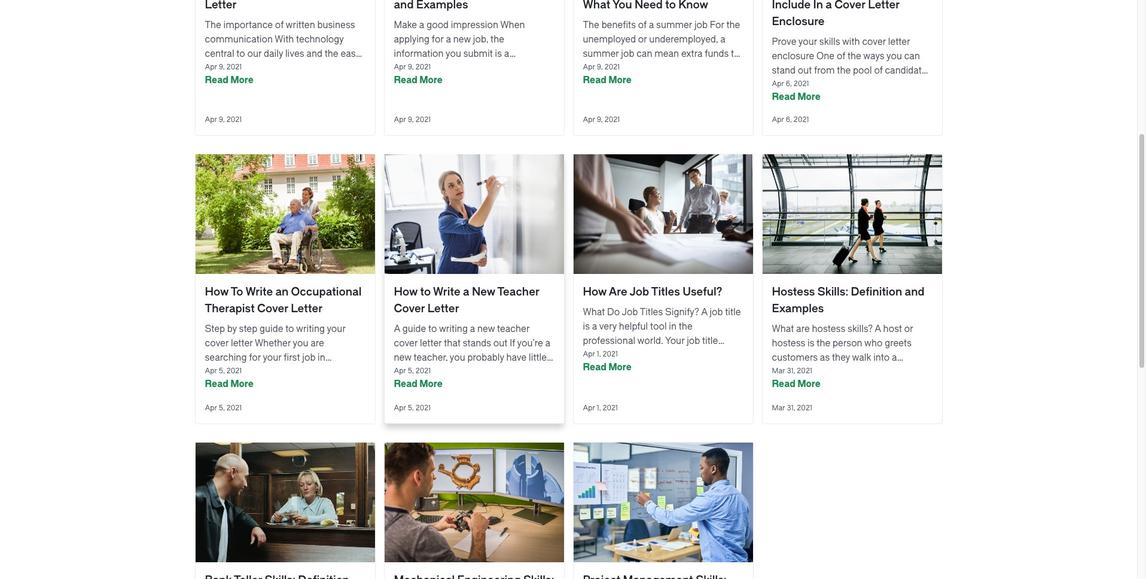 Task type: describe. For each thing, give the bounding box(es) containing it.
a inside how to write a new teacher cover letter
[[463, 286, 470, 299]]

cover for how to write an occupational therapist cover letter
[[205, 338, 229, 349]]

a up little
[[546, 338, 551, 349]]

more for would
[[231, 379, 254, 390]]

ease
[[341, 48, 361, 59]]

6, for apr 6, 2021
[[786, 116, 792, 124]]

very
[[600, 321, 617, 332]]

meet
[[583, 63, 606, 74]]

that
[[444, 338, 461, 349]]

write for to
[[246, 286, 273, 299]]

read for prove your skills with cover letter enclosure one of the ways you can stand out from the pool of candidates applying for the same...
[[772, 92, 796, 102]]

2021 down apr 6, 2021 read more
[[794, 116, 809, 124]]

funds
[[705, 48, 729, 59]]

9, down meet
[[597, 116, 603, 124]]

pool
[[854, 65, 873, 76]]

a down professional
[[622, 350, 627, 361]]

walk
[[853, 353, 872, 363]]

are inside what are hostess skills? a host or hostess is the person who greets customers as they walk into a restaurant. the hostess finds out...
[[797, 324, 810, 335]]

central
[[205, 48, 234, 59]]

2021 inside apr 1, 2021 read more
[[603, 350, 618, 359]]

mar 31, 2021 read more
[[772, 367, 821, 390]]

9, left basic
[[597, 63, 603, 71]]

but
[[446, 367, 461, 378]]

read for make a good impression when applying for a new job, the information you submit is a representation of the employee you are. recruiters and...
[[394, 75, 418, 86]]

of inside make a good impression when applying for a new job, the information you submit is a representation of the employee you are. recruiters and...
[[458, 63, 467, 74]]

job for do
[[622, 307, 638, 318]]

basic
[[608, 63, 630, 74]]

to inside how to write a new teacher cover letter
[[420, 286, 431, 299]]

technology
[[296, 34, 344, 45]]

employee
[[485, 63, 527, 74]]

emails
[[247, 63, 275, 74]]

read for the benefits of a summer job for the unemployed or underemployed, a summer job can mean extra funds to meet basic needs. for youth,...
[[583, 75, 607, 86]]

2021 inside mar 31, 2021 read more
[[797, 367, 813, 375]]

for inside "step by step guide to writing your cover letter whether you are searching for your first job in occupational therapy, or would like to..."
[[249, 353, 261, 363]]

1 vertical spatial hostess
[[772, 338, 806, 349]]

are inside "step by step guide to writing your cover letter whether you are searching for your first job in occupational therapy, or would like to..."
[[311, 338, 324, 349]]

read for the importance of written business communication with technology central to our daily lives and the ease of writing emails for business communications, several occasions call...
[[205, 75, 229, 86]]

your
[[666, 336, 685, 347]]

information
[[394, 48, 444, 59]]

you're
[[517, 338, 543, 349]]

from
[[815, 65, 835, 76]]

2 vertical spatial new
[[394, 353, 412, 363]]

occupational
[[291, 286, 362, 299]]

that...
[[463, 367, 487, 378]]

apr 5, 2021 read more for how to write a new teacher cover letter
[[394, 367, 443, 390]]

job up encapsulation...
[[687, 336, 701, 347]]

2 vertical spatial your
[[263, 353, 282, 363]]

apr down apr 1, 2021 read more at the right bottom of page
[[583, 404, 595, 412]]

1 horizontal spatial your
[[327, 324, 346, 335]]

apr 6, 2021
[[772, 116, 809, 124]]

by
[[227, 324, 237, 335]]

needs.
[[633, 63, 661, 74]]

2021 down information
[[416, 63, 431, 71]]

apr up to...
[[205, 367, 217, 375]]

a inside what are hostess skills? a host or hostess is the person who greets customers as they walk into a restaurant. the hostess finds out...
[[875, 324, 882, 335]]

cover inside prove your skills with cover letter enclosure one of the ways you can stand out from the pool of candidates applying for the same...
[[863, 37, 887, 47]]

enclosure
[[772, 51, 815, 62]]

you inside a guide to writing a new teacher cover letter that stands out if you're a new teacher, you probably have little experience. but that...
[[450, 353, 466, 363]]

therapy,
[[263, 367, 296, 378]]

1, for apr 1, 2021 read more
[[597, 350, 601, 359]]

out inside a guide to writing a new teacher cover letter that stands out if you're a new teacher, you probably have little experience. but that...
[[494, 338, 508, 349]]

how are job titles useful?
[[583, 286, 723, 299]]

2021 down 'teacher,'
[[416, 367, 431, 375]]

titles for signify?
[[640, 307, 663, 318]]

what for hostess skills: definition and examples
[[772, 324, 795, 335]]

the benefits of a summer job for the unemployed or underemployed, a summer job can mean extra funds to meet basic needs. for youth,...
[[583, 20, 741, 74]]

job down useful?
[[710, 307, 723, 318]]

hostess
[[772, 286, 816, 299]]

2021 down the searching
[[227, 367, 242, 375]]

apr 9, 2021 read more for are.
[[394, 63, 443, 86]]

5, down experience. in the bottom left of the page
[[408, 404, 414, 412]]

guide inside "step by step guide to writing your cover letter whether you are searching for your first job in occupational therapy, or would like to..."
[[260, 324, 283, 335]]

9, down central on the top left of page
[[219, 63, 225, 71]]

ways
[[864, 51, 885, 62]]

mean
[[655, 48, 679, 59]]

good
[[427, 20, 449, 31]]

apr left but
[[394, 367, 406, 375]]

the right the job,
[[491, 34, 505, 45]]

2021 down experience. in the bottom left of the page
[[416, 404, 431, 412]]

you inside prove your skills with cover letter enclosure one of the ways you can stand out from the pool of candidates applying for the same...
[[887, 51, 903, 62]]

to inside "step by step guide to writing your cover letter whether you are searching for your first job in occupational therapy, or would like to..."
[[286, 324, 294, 335]]

a left good
[[420, 20, 425, 31]]

you right employee
[[529, 63, 545, 74]]

job up basic
[[622, 48, 635, 59]]

new inside make a good impression when applying for a new job, the information you submit is a representation of the employee you are. recruiters and...
[[454, 34, 471, 45]]

call...
[[205, 92, 227, 102]]

like
[[337, 367, 352, 378]]

you left submit
[[446, 48, 461, 59]]

a up stands
[[470, 324, 475, 335]]

lives
[[285, 48, 304, 59]]

1 horizontal spatial summer
[[657, 20, 693, 31]]

when
[[501, 20, 525, 31]]

9, down the are.
[[408, 116, 414, 124]]

more for hostess
[[798, 379, 821, 390]]

little
[[529, 353, 547, 363]]

recruiters
[[412, 77, 456, 88]]

apr 9, 2021 for the importance of written business communication with technology central to our daily lives and the ease of writing emails for business communications, several occasions call...
[[205, 116, 242, 124]]

restaurant.
[[772, 367, 818, 378]]

can inside the benefits of a summer job for the unemployed or underemployed, a summer job can mean extra funds to meet basic needs. for youth,...
[[637, 48, 653, 59]]

a inside what do job titles signify? a job title is a very helpful tool in the professional world. your job title provides a concise encapsulation...
[[702, 307, 708, 318]]

teacher
[[497, 324, 530, 335]]

world.
[[638, 336, 664, 347]]

read for what are hostess skills? a host or hostess is the person who greets customers as they walk into a restaurant. the hostess finds out...
[[772, 379, 796, 390]]

letter for how to write a new teacher cover letter
[[420, 338, 442, 349]]

2021 inside apr 6, 2021 read more
[[794, 80, 809, 88]]

mar for mar 31, 2021
[[772, 404, 786, 412]]

apr down the are.
[[394, 116, 406, 124]]

or inside "step by step guide to writing your cover letter whether you are searching for your first job in occupational therapy, or would like to..."
[[298, 367, 307, 378]]

tool
[[651, 321, 667, 332]]

communications, several
[[205, 77, 312, 88]]

a right benefits
[[649, 20, 654, 31]]

of up with
[[275, 20, 284, 31]]

what for how are job titles useful?
[[583, 307, 605, 318]]

an
[[276, 286, 289, 299]]

if
[[510, 338, 515, 349]]

person
[[833, 338, 863, 349]]

9, down information
[[408, 63, 414, 71]]

teacher,
[[414, 353, 448, 363]]

5, down 'teacher,'
[[408, 367, 414, 375]]

the inside the benefits of a summer job for the unemployed or underemployed, a summer job can mean extra funds to meet basic needs. for youth,...
[[727, 20, 741, 31]]

skills:
[[818, 286, 849, 299]]

more for are.
[[420, 75, 443, 86]]

2021 down 'unemployed'
[[605, 63, 620, 71]]

31, for mar 31, 2021
[[787, 404, 796, 412]]

host
[[884, 324, 903, 335]]

cover for how to write a new teacher cover letter
[[394, 338, 418, 349]]

in inside "step by step guide to writing your cover letter whether you are searching for your first job in occupational therapy, or would like to..."
[[318, 353, 326, 363]]

communication
[[205, 34, 273, 45]]

job inside "step by step guide to writing your cover letter whether you are searching for your first job in occupational therapy, or would like to..."
[[302, 353, 316, 363]]

daily
[[264, 48, 283, 59]]

apr left basic
[[583, 63, 595, 71]]

how for how to write an occupational therapist cover letter
[[205, 286, 229, 299]]

how to write a new teacher cover letter
[[394, 286, 540, 315]]

2021 down apr 1, 2021 read more at the right bottom of page
[[603, 404, 618, 412]]

out inside prove your skills with cover letter enclosure one of the ways you can stand out from the pool of candidates applying for the same...
[[798, 65, 812, 76]]

helpful
[[619, 321, 648, 332]]

more for experience.
[[420, 379, 443, 390]]

9, down call...
[[219, 116, 225, 124]]

apr 9, 2021 read more for needs.
[[583, 63, 632, 86]]

extra
[[682, 48, 703, 59]]

2021 down call...
[[227, 116, 242, 124]]

job up underemployed,
[[695, 20, 708, 31]]

and...
[[459, 77, 482, 88]]

one
[[817, 51, 835, 62]]

as
[[821, 353, 830, 363]]

apr down meet
[[583, 116, 595, 124]]

and inside the importance of written business communication with technology central to our daily lives and the ease of writing emails for business communications, several occasions call...
[[307, 48, 323, 59]]

1 horizontal spatial for
[[710, 20, 725, 31]]

customers
[[772, 353, 818, 363]]

0 horizontal spatial summer
[[583, 48, 619, 59]]

2021 down basic
[[605, 116, 620, 124]]

5, down the searching
[[219, 367, 225, 375]]

31, for mar 31, 2021 read more
[[787, 367, 796, 375]]

or inside what are hostess skills? a host or hostess is the person who greets customers as they walk into a restaurant. the hostess finds out...
[[905, 324, 914, 335]]

apr down call...
[[205, 116, 217, 124]]

concise
[[629, 350, 663, 361]]

professional
[[583, 336, 636, 347]]

writing inside a guide to writing a new teacher cover letter that stands out if you're a new teacher, you probably have little experience. but that...
[[439, 324, 468, 335]]

how for how to write a new teacher cover letter
[[394, 286, 418, 299]]

the down submit
[[469, 63, 483, 74]]

do
[[608, 307, 620, 318]]

prove
[[772, 37, 797, 47]]

they
[[833, 353, 851, 363]]

candidates
[[886, 65, 932, 76]]

for inside prove your skills with cover letter enclosure one of the ways you can stand out from the pool of candidates applying for the same...
[[810, 80, 822, 90]]

apr down apr 6, 2021 read more
[[772, 116, 785, 124]]

of inside the benefits of a summer job for the unemployed or underemployed, a summer job can mean extra funds to meet basic needs. for youth,...
[[639, 20, 647, 31]]

first
[[284, 353, 300, 363]]

apr down to...
[[205, 404, 217, 412]]

searching
[[205, 353, 247, 363]]

2021 down mar 31, 2021 read more
[[797, 404, 813, 412]]

the down from on the top of page
[[824, 80, 838, 90]]

apr up the are.
[[394, 63, 406, 71]]

a up employee
[[504, 48, 510, 59]]

your inside prove your skills with cover letter enclosure one of the ways you can stand out from the pool of candidates applying for the same...
[[799, 37, 818, 47]]

a guide to writing a new teacher cover letter that stands out if you're a new teacher, you probably have little experience. but that...
[[394, 324, 551, 378]]



Task type: locate. For each thing, give the bounding box(es) containing it.
finds
[[874, 367, 895, 378]]

the inside what are hostess skills? a host or hostess is the person who greets customers as they walk into a restaurant. the hostess finds out...
[[820, 367, 836, 378]]

cover inside a guide to writing a new teacher cover letter that stands out if you're a new teacher, you probably have little experience. but that...
[[394, 338, 418, 349]]

1 apr 5, 2021 read more from the left
[[205, 367, 254, 390]]

is inside make a good impression when applying for a new job, the information you submit is a representation of the employee you are. recruiters and...
[[495, 48, 502, 59]]

2 vertical spatial hostess
[[839, 367, 872, 378]]

applying inside make a good impression when applying for a new job, the information you submit is a representation of the employee you are. recruiters and...
[[394, 34, 430, 45]]

1, inside apr 1, 2021 read more
[[597, 350, 601, 359]]

you up the first
[[293, 338, 309, 349]]

the down with
[[848, 51, 862, 62]]

0 horizontal spatial title
[[703, 336, 719, 347]]

0 horizontal spatial your
[[263, 353, 282, 363]]

read for what do job titles signify? a job title is a very helpful tool in the professional world. your job title provides a concise encapsulation...
[[583, 362, 607, 373]]

you up the "candidates"
[[887, 51, 903, 62]]

2 horizontal spatial a
[[875, 324, 882, 335]]

5,
[[219, 367, 225, 375], [408, 367, 414, 375], [219, 404, 225, 412], [408, 404, 414, 412]]

occupational
[[205, 367, 261, 378]]

3 how from the left
[[583, 286, 607, 299]]

2 31, from the top
[[787, 404, 796, 412]]

2021 down customers
[[797, 367, 813, 375]]

for down daily
[[277, 63, 289, 74]]

0 horizontal spatial and
[[307, 48, 323, 59]]

mar inside mar 31, 2021 read more
[[772, 367, 786, 375]]

1 vertical spatial 1,
[[597, 404, 601, 412]]

apr 5, 2021 down experience. in the bottom left of the page
[[394, 404, 431, 412]]

business down lives
[[291, 63, 329, 74]]

new up experience. in the bottom left of the page
[[394, 353, 412, 363]]

can inside prove your skills with cover letter enclosure one of the ways you can stand out from the pool of candidates applying for the same...
[[905, 51, 921, 62]]

job inside what do job titles signify? a job title is a very helpful tool in the professional world. your job title provides a concise encapsulation...
[[622, 307, 638, 318]]

the up same...
[[838, 65, 851, 76]]

0 horizontal spatial letter
[[291, 302, 323, 315]]

read inside apr 1, 2021 read more
[[583, 362, 607, 373]]

prove your skills with cover letter enclosure one of the ways you can stand out from the pool of candidates applying for the same...
[[772, 37, 932, 90]]

to inside the benefits of a summer job for the unemployed or underemployed, a summer job can mean extra funds to meet basic needs. for youth,...
[[732, 48, 740, 59]]

1 31, from the top
[[787, 367, 796, 375]]

mar
[[772, 367, 786, 375], [772, 404, 786, 412]]

1 horizontal spatial in
[[669, 321, 677, 332]]

0 horizontal spatial out
[[494, 338, 508, 349]]

title right signify?
[[726, 307, 741, 318]]

a inside a guide to writing a new teacher cover letter that stands out if you're a new teacher, you probably have little experience. but that...
[[394, 324, 400, 335]]

how inside how to write an occupational therapist cover letter
[[205, 286, 229, 299]]

the up 'unemployed'
[[583, 20, 600, 31]]

0 horizontal spatial letter
[[231, 338, 253, 349]]

0 vertical spatial mar
[[772, 367, 786, 375]]

1 vertical spatial and
[[905, 286, 925, 299]]

cover for to
[[257, 302, 288, 315]]

0 horizontal spatial a
[[394, 324, 400, 335]]

0 horizontal spatial apr 5, 2021
[[205, 404, 242, 412]]

0 vertical spatial business
[[317, 20, 355, 31]]

a
[[420, 20, 425, 31], [649, 20, 654, 31], [446, 34, 451, 45], [721, 34, 726, 45], [504, 48, 510, 59], [463, 286, 470, 299], [592, 321, 598, 332], [470, 324, 475, 335], [546, 338, 551, 349], [622, 350, 627, 361], [892, 353, 898, 363]]

1 cover from the left
[[257, 302, 288, 315]]

out down enclosure
[[798, 65, 812, 76]]

0 vertical spatial job
[[630, 286, 650, 299]]

letter
[[291, 302, 323, 315], [428, 302, 460, 315]]

0 vertical spatial for
[[710, 20, 725, 31]]

in up would
[[318, 353, 326, 363]]

apr 1, 2021 read more
[[583, 350, 632, 373]]

1, for apr 1, 2021
[[597, 404, 601, 412]]

2 apr 9, 2021 read more from the left
[[394, 63, 443, 86]]

2 apr 5, 2021 read more from the left
[[394, 367, 443, 390]]

what are hostess skills? a host or hostess is the person who greets customers as they walk into a restaurant. the hostess finds out...
[[772, 324, 919, 378]]

1 vertical spatial for
[[663, 63, 677, 74]]

2 letter from the left
[[428, 302, 460, 315]]

2 horizontal spatial your
[[799, 37, 818, 47]]

0 vertical spatial hostess
[[812, 324, 846, 335]]

0 horizontal spatial how
[[205, 286, 229, 299]]

for
[[710, 20, 725, 31], [663, 63, 677, 74]]

and
[[307, 48, 323, 59], [905, 286, 925, 299]]

1 vertical spatial titles
[[640, 307, 663, 318]]

importance
[[224, 20, 273, 31]]

2 horizontal spatial cover
[[863, 37, 887, 47]]

into
[[874, 353, 890, 363]]

in inside what do job titles signify? a job title is a very helpful tool in the professional world. your job title provides a concise encapsulation...
[[669, 321, 677, 332]]

apr 5, 2021 read more
[[205, 367, 254, 390], [394, 367, 443, 390]]

2 horizontal spatial new
[[478, 324, 495, 335]]

to inside a guide to writing a new teacher cover letter that stands out if you're a new teacher, you probably have little experience. but that...
[[429, 324, 437, 335]]

1 horizontal spatial title
[[726, 307, 741, 318]]

1 horizontal spatial what
[[772, 324, 795, 335]]

0 vertical spatial 1,
[[597, 350, 601, 359]]

or
[[639, 34, 647, 45], [905, 324, 914, 335], [298, 367, 307, 378]]

impression
[[451, 20, 499, 31]]

letter for a
[[428, 302, 460, 315]]

0 vertical spatial title
[[726, 307, 741, 318]]

read down occupational
[[205, 379, 229, 390]]

write inside how to write a new teacher cover letter
[[433, 286, 461, 299]]

2 horizontal spatial the
[[820, 367, 836, 378]]

1 horizontal spatial the
[[583, 20, 600, 31]]

a left the new
[[463, 286, 470, 299]]

1 horizontal spatial and
[[905, 286, 925, 299]]

mar down mar 31, 2021 read more
[[772, 404, 786, 412]]

the
[[727, 20, 741, 31], [491, 34, 505, 45], [325, 48, 339, 59], [848, 51, 862, 62], [469, 63, 483, 74], [838, 65, 851, 76], [824, 80, 838, 90], [679, 321, 693, 332], [817, 338, 831, 349]]

for up funds
[[710, 20, 725, 31]]

write right to on the left of the page
[[246, 286, 273, 299]]

the inside the importance of written business communication with technology central to our daily lives and the ease of writing emails for business communications, several occasions call...
[[325, 48, 339, 59]]

definition
[[851, 286, 903, 299]]

0 horizontal spatial are
[[311, 338, 324, 349]]

0 vertical spatial applying
[[394, 34, 430, 45]]

job right are
[[630, 286, 650, 299]]

2 cover from the left
[[394, 302, 425, 315]]

have
[[507, 353, 527, 363]]

unemployed
[[583, 34, 636, 45]]

2 apr 5, 2021 from the left
[[394, 404, 431, 412]]

the for the benefits of a summer job for the unemployed or underemployed, a summer job can mean extra funds to meet basic needs. for youth,...
[[583, 20, 600, 31]]

1 vertical spatial your
[[327, 324, 346, 335]]

step by step guide to writing your cover letter whether you are searching for your first job in occupational therapy, or would like to...
[[205, 324, 352, 392]]

business up technology
[[317, 20, 355, 31]]

1 vertical spatial summer
[[583, 48, 619, 59]]

the inside the benefits of a summer job for the unemployed or underemployed, a summer job can mean extra funds to meet basic needs. for youth,...
[[583, 20, 600, 31]]

0 horizontal spatial can
[[637, 48, 653, 59]]

the down signify?
[[679, 321, 693, 332]]

apr 1, 2021
[[583, 404, 618, 412]]

how
[[205, 286, 229, 299], [394, 286, 418, 299], [583, 286, 607, 299]]

summer
[[657, 20, 693, 31], [583, 48, 619, 59]]

2 vertical spatial or
[[298, 367, 307, 378]]

new
[[454, 34, 471, 45], [478, 324, 495, 335], [394, 353, 412, 363]]

for down mean
[[663, 63, 677, 74]]

is left very
[[583, 321, 590, 332]]

6, down apr 6, 2021 read more
[[786, 116, 792, 124]]

3 apr 9, 2021 read more from the left
[[583, 63, 632, 86]]

is for how are job titles useful?
[[583, 321, 590, 332]]

submit
[[464, 48, 493, 59]]

1 horizontal spatial apr 9, 2021 read more
[[394, 63, 443, 86]]

read inside mar 31, 2021 read more
[[772, 379, 796, 390]]

writing inside "step by step guide to writing your cover letter whether you are searching for your first job in occupational therapy, or would like to..."
[[296, 324, 325, 335]]

0 vertical spatial what
[[583, 307, 605, 318]]

how for how are job titles useful?
[[583, 286, 607, 299]]

1 horizontal spatial how
[[394, 286, 418, 299]]

0 horizontal spatial in
[[318, 353, 326, 363]]

a down good
[[446, 34, 451, 45]]

what inside what are hostess skills? a host or hostess is the person who greets customers as they walk into a restaurant. the hostess finds out...
[[772, 324, 795, 335]]

apr 9, 2021 down meet
[[583, 116, 620, 124]]

cover for to
[[394, 302, 425, 315]]

apr down central on the top left of page
[[205, 63, 217, 71]]

5, down to...
[[219, 404, 225, 412]]

greets
[[885, 338, 912, 349]]

3 apr 9, 2021 from the left
[[583, 116, 620, 124]]

make a good impression when applying for a new job, the information you submit is a representation of the employee you are. recruiters and...
[[394, 20, 545, 88]]

encapsulation...
[[665, 350, 732, 361]]

1 vertical spatial in
[[318, 353, 326, 363]]

1 vertical spatial applying
[[772, 80, 808, 90]]

1 horizontal spatial can
[[905, 51, 921, 62]]

signify?
[[666, 307, 700, 318]]

1 vertical spatial title
[[703, 336, 719, 347]]

writing inside the importance of written business communication with technology central to our daily lives and the ease of writing emails for business communications, several occasions call...
[[216, 63, 244, 74]]

1 6, from the top
[[786, 80, 792, 88]]

read
[[205, 75, 229, 86], [394, 75, 418, 86], [583, 75, 607, 86], [772, 92, 796, 102], [583, 362, 607, 373], [205, 379, 229, 390], [394, 379, 418, 390], [772, 379, 796, 390]]

apr 9, 2021 for the benefits of a summer job for the unemployed or underemployed, a summer job can mean extra funds to meet basic needs. for youth,...
[[583, 116, 620, 124]]

written
[[286, 20, 315, 31]]

1 apr 5, 2021 from the left
[[205, 404, 242, 412]]

titles inside what do job titles signify? a job title is a very helpful tool in the professional world. your job title provides a concise encapsulation...
[[640, 307, 663, 318]]

1 horizontal spatial are
[[797, 324, 810, 335]]

2 1, from the top
[[597, 404, 601, 412]]

a left 'host'
[[875, 324, 882, 335]]

of right one
[[837, 51, 846, 62]]

applying down stand
[[772, 80, 808, 90]]

writing down central on the top left of page
[[216, 63, 244, 74]]

1 vertical spatial 31,
[[787, 404, 796, 412]]

for
[[432, 34, 444, 45], [277, 63, 289, 74], [810, 80, 822, 90], [249, 353, 261, 363]]

more up 'apr 6, 2021'
[[798, 92, 821, 102]]

whether
[[255, 338, 291, 349]]

stand
[[772, 65, 796, 76]]

guide up "whether" on the left of the page
[[260, 324, 283, 335]]

is inside what do job titles signify? a job title is a very helpful tool in the professional world. your job title provides a concise encapsulation...
[[583, 321, 590, 332]]

31, inside mar 31, 2021 read more
[[787, 367, 796, 375]]

1 vertical spatial is
[[583, 321, 590, 332]]

1 horizontal spatial apr 5, 2021 read more
[[394, 367, 443, 390]]

of up and...
[[458, 63, 467, 74]]

0 vertical spatial in
[[669, 321, 677, 332]]

skills
[[820, 37, 841, 47]]

job for are
[[630, 286, 650, 299]]

1 horizontal spatial write
[[433, 286, 461, 299]]

more down emails at left
[[231, 75, 254, 86]]

1 vertical spatial or
[[905, 324, 914, 335]]

read down restaurant.
[[772, 379, 796, 390]]

2021 down occupational
[[227, 404, 242, 412]]

1 horizontal spatial guide
[[403, 324, 426, 335]]

1 letter from the left
[[291, 302, 323, 315]]

is up employee
[[495, 48, 502, 59]]

0 vertical spatial or
[[639, 34, 647, 45]]

letter down occupational
[[291, 302, 323, 315]]

2 horizontal spatial writing
[[439, 324, 468, 335]]

more down experience. in the bottom left of the page
[[420, 379, 443, 390]]

1 horizontal spatial letter
[[428, 302, 460, 315]]

the importance of written business communication with technology central to our daily lives and the ease of writing emails for business communications, several occasions call...
[[205, 20, 361, 102]]

1 apr 9, 2021 from the left
[[205, 116, 242, 124]]

are.
[[394, 77, 410, 88]]

hostess skills: definition and examples
[[772, 286, 925, 315]]

mar for mar 31, 2021 read more
[[772, 367, 786, 375]]

apr 9, 2021 for make a good impression when applying for a new job, the information you submit is a representation of the employee you are. recruiters and...
[[394, 116, 431, 124]]

apr 5, 2021 read more down the searching
[[205, 367, 254, 390]]

apr 5, 2021 down to...
[[205, 404, 242, 412]]

1 vertical spatial out
[[494, 338, 508, 349]]

how to write an occupational therapist cover letter
[[205, 286, 362, 315]]

0 horizontal spatial cover
[[257, 302, 288, 315]]

1 horizontal spatial is
[[583, 321, 590, 332]]

2 how from the left
[[394, 286, 418, 299]]

1,
[[597, 350, 601, 359], [597, 404, 601, 412]]

apr down experience. in the bottom left of the page
[[394, 404, 406, 412]]

titles up tool
[[640, 307, 663, 318]]

0 vertical spatial new
[[454, 34, 471, 45]]

apr inside apr 6, 2021 read more
[[772, 80, 785, 88]]

hostess
[[812, 324, 846, 335], [772, 338, 806, 349], [839, 367, 872, 378]]

are
[[797, 324, 810, 335], [311, 338, 324, 349]]

in right tool
[[669, 321, 677, 332]]

cover inside how to write a new teacher cover letter
[[394, 302, 425, 315]]

write for to
[[433, 286, 461, 299]]

2021 down stand
[[794, 80, 809, 88]]

apr 5, 2021 read more for how to write an occupational therapist cover letter
[[205, 367, 254, 390]]

apr 5, 2021
[[205, 404, 242, 412], [394, 404, 431, 412]]

of down the ways
[[875, 65, 883, 76]]

2021 down professional
[[603, 350, 618, 359]]

1 mar from the top
[[772, 367, 786, 375]]

0 vertical spatial and
[[307, 48, 323, 59]]

examples
[[772, 302, 824, 315]]

0 horizontal spatial new
[[394, 353, 412, 363]]

0 horizontal spatial apr 9, 2021
[[205, 116, 242, 124]]

new up stands
[[478, 324, 495, 335]]

can up the "candidates"
[[905, 51, 921, 62]]

9,
[[219, 63, 225, 71], [408, 63, 414, 71], [597, 63, 603, 71], [219, 116, 225, 124], [408, 116, 414, 124], [597, 116, 603, 124]]

what down examples
[[772, 324, 795, 335]]

a up funds
[[721, 34, 726, 45]]

write
[[246, 286, 273, 299], [433, 286, 461, 299]]

what inside what do job titles signify? a job title is a very helpful tool in the professional world. your job title provides a concise encapsulation...
[[583, 307, 605, 318]]

letter inside how to write an occupational therapist cover letter
[[291, 302, 323, 315]]

the inside the importance of written business communication with technology central to our daily lives and the ease of writing emails for business communications, several occasions call...
[[205, 20, 221, 31]]

apr 9, 2021 read more down central on the top left of page
[[205, 63, 254, 86]]

31, down customers
[[787, 367, 796, 375]]

0 horizontal spatial the
[[205, 20, 221, 31]]

is
[[495, 48, 502, 59], [583, 321, 590, 332], [808, 338, 815, 349]]

applying down make
[[394, 34, 430, 45]]

more inside apr 6, 2021 read more
[[798, 92, 821, 102]]

apr 6, 2021 read more
[[772, 80, 821, 102]]

what do job titles signify? a job title is a very helpful tool in the professional world. your job title provides a concise encapsulation...
[[583, 307, 741, 361]]

letter
[[889, 37, 911, 47], [231, 338, 253, 349], [420, 338, 442, 349]]

2 vertical spatial is
[[808, 338, 815, 349]]

your
[[799, 37, 818, 47], [327, 324, 346, 335], [263, 353, 282, 363]]

hostess up person at the right of page
[[812, 324, 846, 335]]

are up would
[[311, 338, 324, 349]]

you inside "step by step guide to writing your cover letter whether you are searching for your first job in occupational therapy, or would like to..."
[[293, 338, 309, 349]]

stands
[[463, 338, 491, 349]]

2021 down recruiters
[[416, 116, 431, 124]]

more down representation
[[420, 75, 443, 86]]

how inside how to write a new teacher cover letter
[[394, 286, 418, 299]]

letter inside how to write a new teacher cover letter
[[428, 302, 460, 315]]

6, for apr 6, 2021 read more
[[786, 80, 792, 88]]

for inside the importance of written business communication with technology central to our daily lives and the ease of writing emails for business communications, several occasions call...
[[277, 63, 289, 74]]

more for for
[[798, 92, 821, 102]]

to left the new
[[420, 286, 431, 299]]

letter for an
[[291, 302, 323, 315]]

apr down stand
[[772, 80, 785, 88]]

1 write from the left
[[246, 286, 273, 299]]

letter inside a guide to writing a new teacher cover letter that stands out if you're a new teacher, you probably have little experience. but that...
[[420, 338, 442, 349]]

youth,...
[[679, 63, 713, 74]]

2 guide from the left
[[403, 324, 426, 335]]

0 vertical spatial out
[[798, 65, 812, 76]]

1 guide from the left
[[260, 324, 283, 335]]

more inside apr 1, 2021 read more
[[609, 362, 632, 373]]

0 horizontal spatial what
[[583, 307, 605, 318]]

for down from on the top of page
[[810, 80, 822, 90]]

0 horizontal spatial for
[[663, 63, 677, 74]]

the inside what do job titles signify? a job title is a very helpful tool in the professional world. your job title provides a concise encapsulation...
[[679, 321, 693, 332]]

0 horizontal spatial guide
[[260, 324, 283, 335]]

a left very
[[592, 321, 598, 332]]

1 vertical spatial job
[[622, 307, 638, 318]]

to...
[[205, 381, 221, 392]]

apr
[[205, 63, 217, 71], [394, 63, 406, 71], [583, 63, 595, 71], [772, 80, 785, 88], [205, 116, 217, 124], [394, 116, 406, 124], [583, 116, 595, 124], [772, 116, 785, 124], [583, 350, 595, 359], [205, 367, 217, 375], [394, 367, 406, 375], [205, 404, 217, 412], [394, 404, 406, 412], [583, 404, 595, 412]]

1 how from the left
[[205, 286, 229, 299]]

of down central on the top left of page
[[205, 63, 214, 74]]

more
[[231, 75, 254, 86], [420, 75, 443, 86], [609, 75, 632, 86], [798, 92, 821, 102], [609, 362, 632, 373], [231, 379, 254, 390], [420, 379, 443, 390], [798, 379, 821, 390]]

0 horizontal spatial cover
[[205, 338, 229, 349]]

titles for useful?
[[652, 286, 681, 299]]

more down basic
[[609, 75, 632, 86]]

0 vertical spatial 31,
[[787, 367, 796, 375]]

2 mar from the top
[[772, 404, 786, 412]]

cover inside how to write an occupational therapist cover letter
[[257, 302, 288, 315]]

apr 5, 2021 for how to write an occupational therapist cover letter
[[205, 404, 242, 412]]

2021 down central on the top left of page
[[227, 63, 242, 71]]

1 vertical spatial new
[[478, 324, 495, 335]]

a
[[702, 307, 708, 318], [394, 324, 400, 335], [875, 324, 882, 335]]

more for communications, several
[[231, 75, 254, 86]]

2021
[[227, 63, 242, 71], [416, 63, 431, 71], [605, 63, 620, 71], [794, 80, 809, 88], [227, 116, 242, 124], [416, 116, 431, 124], [605, 116, 620, 124], [794, 116, 809, 124], [603, 350, 618, 359], [227, 367, 242, 375], [416, 367, 431, 375], [797, 367, 813, 375], [227, 404, 242, 412], [416, 404, 431, 412], [603, 404, 618, 412], [797, 404, 813, 412]]

0 vertical spatial summer
[[657, 20, 693, 31]]

hostess up customers
[[772, 338, 806, 349]]

0 horizontal spatial write
[[246, 286, 273, 299]]

1 horizontal spatial cover
[[394, 302, 425, 315]]

and inside 'hostess skills: definition and examples'
[[905, 286, 925, 299]]

cover
[[863, 37, 887, 47], [205, 338, 229, 349], [394, 338, 418, 349]]

are down examples
[[797, 324, 810, 335]]

summer up underemployed,
[[657, 20, 693, 31]]

read down meet
[[583, 75, 607, 86]]

0 horizontal spatial applying
[[394, 34, 430, 45]]

0 vertical spatial titles
[[652, 286, 681, 299]]

job right the first
[[302, 353, 316, 363]]

2 horizontal spatial letter
[[889, 37, 911, 47]]

letter inside prove your skills with cover letter enclosure one of the ways you can stand out from the pool of candidates applying for the same...
[[889, 37, 911, 47]]

would
[[309, 367, 335, 378]]

applying inside prove your skills with cover letter enclosure one of the ways you can stand out from the pool of candidates applying for the same...
[[772, 80, 808, 90]]

0 vertical spatial is
[[495, 48, 502, 59]]

apr inside apr 1, 2021 read more
[[583, 350, 595, 359]]

apr 9, 2021 read more for communications, several
[[205, 63, 254, 86]]

skills?
[[848, 324, 873, 335]]

teacher
[[498, 286, 540, 299]]

2 6, from the top
[[786, 116, 792, 124]]

more inside mar 31, 2021 read more
[[798, 379, 821, 390]]

read for step by step guide to writing your cover letter whether you are searching for your first job in occupational therapy, or would like to...
[[205, 379, 229, 390]]

1 horizontal spatial applying
[[772, 80, 808, 90]]

guide inside a guide to writing a new teacher cover letter that stands out if you're a new teacher, you probably have little experience. but that...
[[403, 324, 426, 335]]

0 horizontal spatial or
[[298, 367, 307, 378]]

to
[[231, 286, 243, 299]]

experience.
[[394, 367, 444, 378]]

for inside make a good impression when applying for a new job, the information you submit is a representation of the employee you are. recruiters and...
[[432, 34, 444, 45]]

2 apr 9, 2021 from the left
[[394, 116, 431, 124]]

1 vertical spatial mar
[[772, 404, 786, 412]]

2 horizontal spatial apr 9, 2021 read more
[[583, 63, 632, 86]]

2 write from the left
[[433, 286, 461, 299]]

apr 9, 2021 down the are.
[[394, 116, 431, 124]]

a down useful?
[[702, 307, 708, 318]]

the
[[205, 20, 221, 31], [583, 20, 600, 31], [820, 367, 836, 378]]

read down experience. in the bottom left of the page
[[394, 379, 418, 390]]

read for a guide to writing a new teacher cover letter that stands out if you're a new teacher, you probably have little experience. but that...
[[394, 379, 418, 390]]

write inside how to write an occupational therapist cover letter
[[246, 286, 273, 299]]

hostess down walk
[[839, 367, 872, 378]]

or inside the benefits of a summer job for the unemployed or underemployed, a summer job can mean extra funds to meet basic needs. for youth,...
[[639, 34, 647, 45]]

more for a
[[609, 362, 632, 373]]

is for hostess skills: definition and examples
[[808, 338, 815, 349]]

who
[[865, 338, 883, 349]]

0 horizontal spatial apr 5, 2021 read more
[[205, 367, 254, 390]]

the inside what are hostess skills? a host or hostess is the person who greets customers as they walk into a restaurant. the hostess finds out...
[[817, 338, 831, 349]]

step
[[239, 324, 257, 335]]

title up encapsulation...
[[703, 336, 719, 347]]

6, inside apr 6, 2021 read more
[[786, 80, 792, 88]]

provides
[[583, 350, 620, 361]]

1 horizontal spatial cover
[[394, 338, 418, 349]]

cover inside "step by step guide to writing your cover letter whether you are searching for your first job in occupational therapy, or would like to..."
[[205, 338, 229, 349]]

same...
[[840, 80, 871, 90]]

to right funds
[[732, 48, 740, 59]]

more for needs.
[[609, 75, 632, 86]]

letter inside "step by step guide to writing your cover letter whether you are searching for your first job in occupational therapy, or would like to..."
[[231, 338, 253, 349]]

read up call...
[[205, 75, 229, 86]]

a inside what are hostess skills? a host or hostess is the person who greets customers as they walk into a restaurant. the hostess finds out...
[[892, 353, 898, 363]]

the for the importance of written business communication with technology central to our daily lives and the ease of writing emails for business communications, several occasions call...
[[205, 20, 221, 31]]

1 horizontal spatial a
[[702, 307, 708, 318]]

1 horizontal spatial or
[[639, 34, 647, 45]]

apr 5, 2021 for how to write a new teacher cover letter
[[394, 404, 431, 412]]

out...
[[897, 367, 919, 378]]

1 horizontal spatial out
[[798, 65, 812, 76]]

apr 9, 2021
[[205, 116, 242, 124], [394, 116, 431, 124], [583, 116, 620, 124]]

new
[[472, 286, 496, 299]]

benefits
[[602, 20, 636, 31]]

is inside what are hostess skills? a host or hostess is the person who greets customers as they walk into a restaurant. the hostess finds out...
[[808, 338, 815, 349]]

1, down professional
[[597, 350, 601, 359]]

or up needs.
[[639, 34, 647, 45]]

therapist
[[205, 302, 255, 315]]

0 vertical spatial are
[[797, 324, 810, 335]]

make
[[394, 20, 417, 31]]

to up "whether" on the left of the page
[[286, 324, 294, 335]]

read inside apr 6, 2021 read more
[[772, 92, 796, 102]]

1 apr 9, 2021 read more from the left
[[205, 63, 254, 86]]

business
[[317, 20, 355, 31], [291, 63, 329, 74]]

1 horizontal spatial writing
[[296, 324, 325, 335]]

1 vertical spatial are
[[311, 338, 324, 349]]

31, down mar 31, 2021 read more
[[787, 404, 796, 412]]

1 1, from the top
[[597, 350, 601, 359]]

1 vertical spatial business
[[291, 63, 329, 74]]

2 horizontal spatial or
[[905, 324, 914, 335]]

letter for how to write an occupational therapist cover letter
[[231, 338, 253, 349]]

to inside the importance of written business communication with technology central to our daily lives and the ease of writing emails for business communications, several occasions call...
[[237, 48, 245, 59]]

0 vertical spatial your
[[799, 37, 818, 47]]



Task type: vqa. For each thing, say whether or not it's contained in the screenshot.
5 Comments related to be
no



